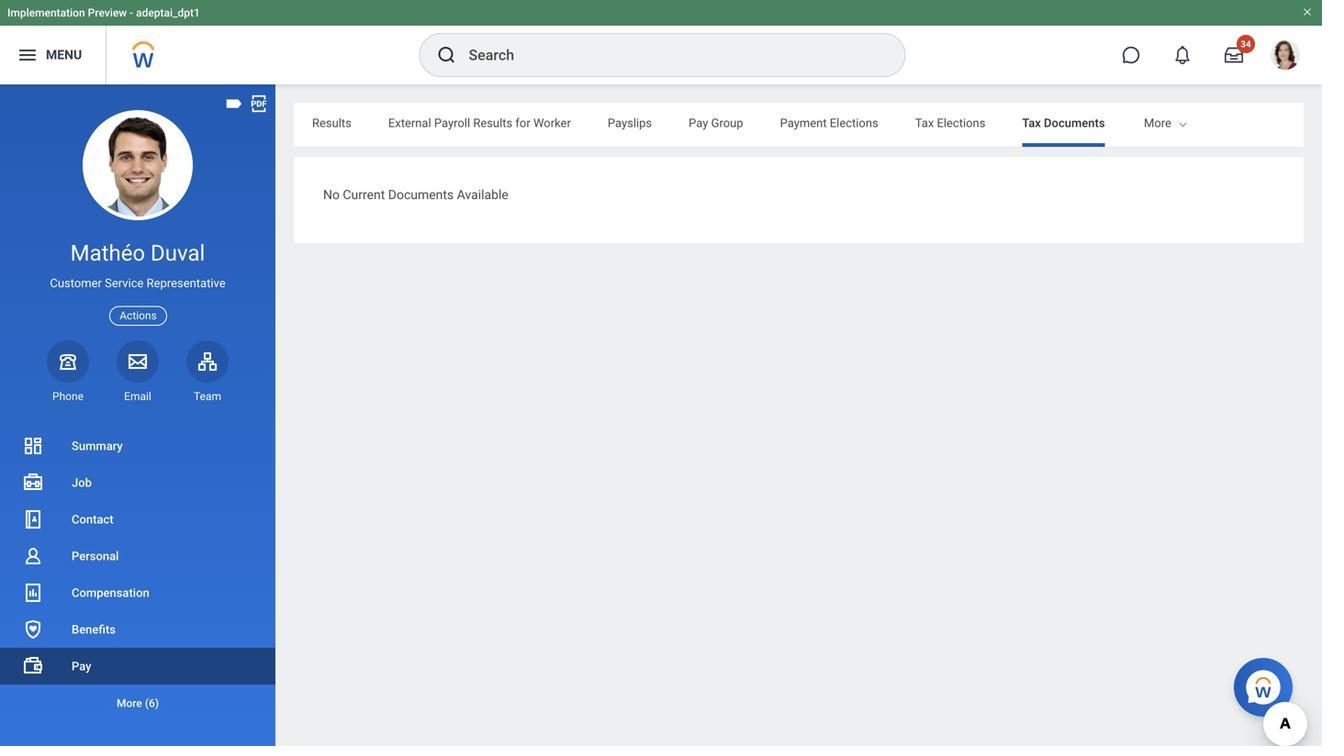 Task type: vqa. For each thing, say whether or not it's contained in the screenshot.
1st YEAR(S), from the bottom of the 'Job Details' group
no



Task type: locate. For each thing, give the bounding box(es) containing it.
summary image
[[22, 435, 44, 457]]

menu banner
[[0, 0, 1322, 84]]

tax for tax elections
[[915, 116, 934, 130]]

1 vertical spatial pay
[[72, 660, 91, 674]]

0 horizontal spatial tax
[[915, 116, 934, 130]]

tab list
[[294, 103, 1307, 147]]

Search Workday  search field
[[469, 35, 867, 75]]

contact image
[[22, 509, 44, 531]]

compensation link
[[0, 575, 275, 612]]

menu button
[[0, 26, 106, 84]]

0 horizontal spatial elections
[[830, 116, 879, 130]]

actions
[[120, 310, 157, 322]]

personal image
[[22, 545, 44, 567]]

-
[[130, 6, 133, 19]]

compensation
[[72, 586, 149, 600]]

more left (6)
[[117, 697, 142, 710]]

0 horizontal spatial pay
[[72, 660, 91, 674]]

1 horizontal spatial documents
[[1044, 116, 1105, 130]]

2 tax from the left
[[1022, 116, 1041, 130]]

tab list containing results
[[294, 103, 1307, 147]]

1 horizontal spatial tax
[[1022, 116, 1041, 130]]

benefits
[[72, 623, 116, 637]]

summary link
[[0, 428, 275, 465]]

actions button
[[109, 306, 167, 326]]

0 horizontal spatial documents
[[388, 187, 454, 202]]

tax
[[915, 116, 934, 130], [1022, 116, 1041, 130]]

service
[[105, 277, 144, 290]]

1 horizontal spatial elections
[[937, 116, 986, 130]]

0 horizontal spatial more
[[117, 697, 142, 710]]

payroll
[[434, 116, 470, 130]]

tag image
[[224, 94, 244, 114]]

contact link
[[0, 501, 275, 538]]

search image
[[436, 44, 458, 66]]

notifications large image
[[1174, 46, 1192, 64]]

inbox large image
[[1225, 46, 1243, 64]]

tax elections
[[915, 116, 986, 130]]

more for more
[[1144, 116, 1172, 130]]

payment
[[780, 116, 827, 130]]

0 vertical spatial more
[[1144, 116, 1172, 130]]

1 horizontal spatial pay
[[689, 116, 708, 130]]

more
[[1144, 116, 1172, 130], [117, 697, 142, 710]]

summary
[[72, 439, 123, 453]]

mathéo duval
[[70, 240, 205, 266]]

1 elections from the left
[[830, 116, 879, 130]]

2 elections from the left
[[937, 116, 986, 130]]

results
[[312, 116, 352, 130], [473, 116, 513, 130]]

view team image
[[197, 351, 219, 373]]

documents
[[1044, 116, 1105, 130], [388, 187, 454, 202]]

more inside dropdown button
[[117, 697, 142, 710]]

pay
[[689, 116, 708, 130], [72, 660, 91, 674]]

elections for tax elections
[[937, 116, 986, 130]]

0 vertical spatial pay
[[689, 116, 708, 130]]

34 button
[[1214, 35, 1255, 75]]

more left orders
[[1144, 116, 1172, 130]]

1 tax from the left
[[915, 116, 934, 130]]

phone button
[[47, 340, 89, 404]]

personal link
[[0, 538, 275, 575]]

1 vertical spatial documents
[[388, 187, 454, 202]]

results left for in the left of the page
[[473, 116, 513, 130]]

no current documents available
[[323, 187, 509, 202]]

pay down benefits
[[72, 660, 91, 674]]

results up no
[[312, 116, 352, 130]]

menu
[[46, 47, 82, 63]]

0 horizontal spatial results
[[312, 116, 352, 130]]

withholding
[[1142, 116, 1205, 130]]

representative
[[147, 277, 226, 290]]

pay inside list
[[72, 660, 91, 674]]

tax for tax documents
[[1022, 116, 1041, 130]]

1 horizontal spatial more
[[1144, 116, 1172, 130]]

1 horizontal spatial results
[[473, 116, 513, 130]]

list
[[0, 428, 275, 722]]

pay left 'group'
[[689, 116, 708, 130]]

input
[[1280, 116, 1307, 130]]

orders
[[1208, 116, 1243, 130]]

pay image
[[22, 656, 44, 678]]

1 vertical spatial more
[[117, 697, 142, 710]]

job
[[72, 476, 92, 490]]

elections
[[830, 116, 879, 130], [937, 116, 986, 130]]

implementation
[[7, 6, 85, 19]]

phone mathéo duval element
[[47, 389, 89, 404]]



Task type: describe. For each thing, give the bounding box(es) containing it.
mathéo
[[70, 240, 145, 266]]

more (6) button
[[0, 685, 275, 722]]

worker
[[533, 116, 571, 130]]

more (6)
[[117, 697, 159, 710]]

payment elections
[[780, 116, 879, 130]]

group
[[711, 116, 743, 130]]

phone image
[[55, 351, 81, 373]]

mail image
[[127, 351, 149, 373]]

preview
[[88, 6, 127, 19]]

email button
[[117, 340, 159, 404]]

no
[[323, 187, 340, 202]]

compensation image
[[22, 582, 44, 604]]

phone
[[52, 390, 84, 403]]

customer service representative
[[50, 277, 226, 290]]

tax documents
[[1022, 116, 1105, 130]]

job image
[[22, 472, 44, 494]]

customer
[[50, 277, 102, 290]]

job link
[[0, 465, 275, 501]]

email
[[124, 390, 151, 403]]

2 results from the left
[[473, 116, 513, 130]]

justify image
[[17, 44, 39, 66]]

profile logan mcneil image
[[1271, 40, 1300, 74]]

pay group
[[689, 116, 743, 130]]

pay for pay
[[72, 660, 91, 674]]

list containing summary
[[0, 428, 275, 722]]

withholding orders
[[1142, 116, 1243, 130]]

team
[[194, 390, 221, 403]]

current
[[343, 187, 385, 202]]

available
[[457, 187, 509, 202]]

benefits link
[[0, 612, 275, 648]]

contact
[[72, 513, 113, 527]]

external payroll results for worker
[[388, 116, 571, 130]]

payslips
[[608, 116, 652, 130]]

navigation pane region
[[0, 84, 275, 747]]

email mathéo duval element
[[117, 389, 159, 404]]

elections for payment elections
[[830, 116, 879, 130]]

external
[[388, 116, 431, 130]]

more (6) button
[[0, 693, 275, 715]]

team mathéo duval element
[[186, 389, 229, 404]]

team link
[[186, 340, 229, 404]]

more for more (6)
[[117, 697, 142, 710]]

personal
[[72, 550, 119, 563]]

implementation preview -   adeptai_dpt1
[[7, 6, 200, 19]]

close environment banner image
[[1302, 6, 1313, 17]]

(6)
[[145, 697, 159, 710]]

benefits image
[[22, 619, 44, 641]]

duval
[[151, 240, 205, 266]]

0 vertical spatial documents
[[1044, 116, 1105, 130]]

1 results from the left
[[312, 116, 352, 130]]

pay link
[[0, 648, 275, 685]]

view printable version (pdf) image
[[249, 94, 269, 114]]

34
[[1241, 39, 1251, 50]]

for
[[516, 116, 531, 130]]

pay for pay group
[[689, 116, 708, 130]]

adeptai_dpt1
[[136, 6, 200, 19]]



